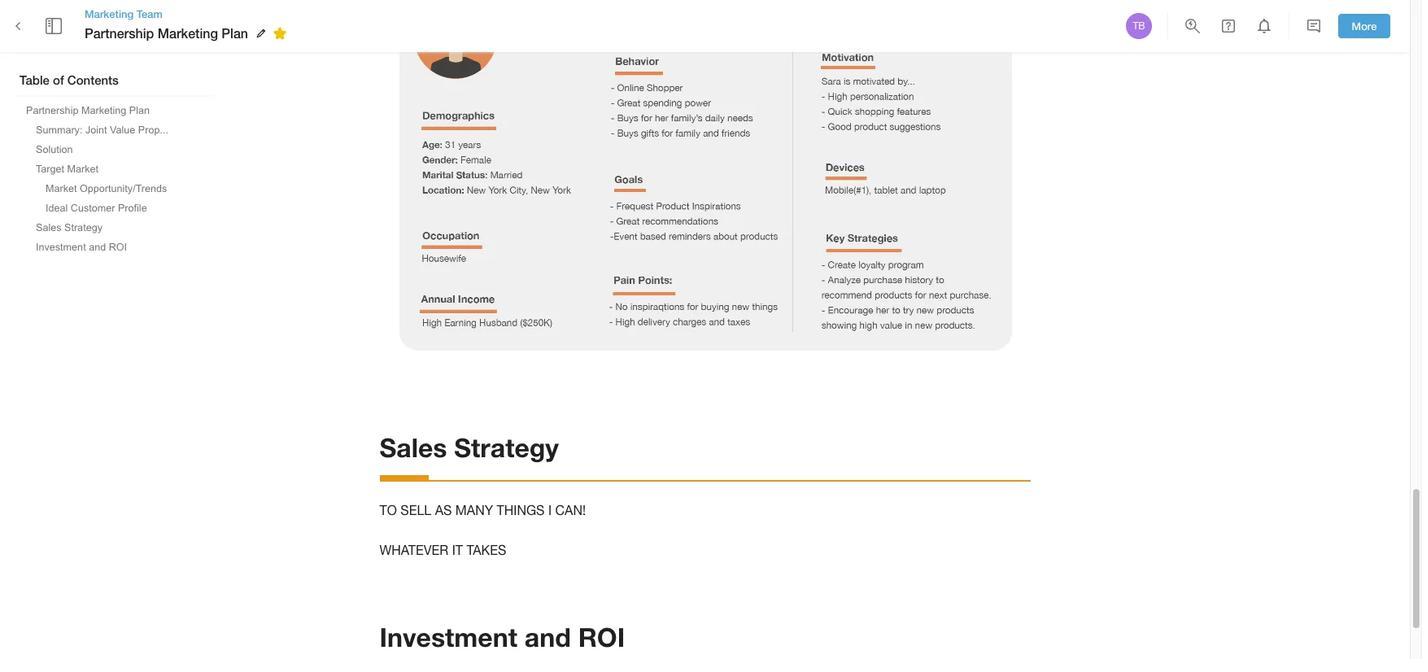 Task type: vqa. For each thing, say whether or not it's contained in the screenshot.
the Prop...
yes



Task type: describe. For each thing, give the bounding box(es) containing it.
sales strategy button
[[29, 219, 109, 237]]

investment and roi button
[[29, 238, 134, 256]]

profile
[[118, 203, 147, 214]]

sales inside the partnership marketing plan summary: joint value prop... solution target market market opportunity/trends ideal customer profile sales strategy investment and roi
[[36, 222, 61, 234]]

more
[[1352, 19, 1378, 32]]

roi inside the partnership marketing plan summary: joint value prop... solution target market market opportunity/trends ideal customer profile sales strategy investment and roi
[[109, 242, 127, 253]]

summary:
[[36, 125, 83, 136]]

target market button
[[29, 160, 105, 178]]

as
[[435, 503, 452, 518]]

marketing team link
[[85, 6, 292, 21]]

1 vertical spatial investment
[[380, 622, 518, 652]]

partnership for partnership marketing plan summary: joint value prop... solution target market market opportunity/trends ideal customer profile sales strategy investment and roi
[[26, 105, 78, 116]]

opportunity/trends
[[80, 183, 167, 195]]

joint
[[85, 125, 107, 136]]

it
[[452, 543, 463, 558]]

plan for partnership marketing plan
[[222, 25, 248, 41]]

whatever it takes
[[380, 543, 507, 558]]

takes
[[467, 543, 507, 558]]

table
[[20, 72, 50, 87]]

ideal
[[46, 203, 68, 214]]

prop...
[[138, 125, 168, 136]]

of
[[53, 72, 64, 87]]

tb button
[[1124, 11, 1155, 42]]

1 horizontal spatial and
[[525, 622, 571, 652]]

marketing team
[[85, 7, 163, 20]]

investment and roi
[[380, 622, 625, 652]]

table of contents
[[20, 72, 119, 87]]

things
[[497, 503, 545, 518]]

plan for partnership marketing plan summary: joint value prop... solution target market market opportunity/trends ideal customer profile sales strategy investment and roi
[[129, 105, 150, 116]]

to sell as many things i can!
[[380, 503, 586, 518]]

investment inside the partnership marketing plan summary: joint value prop... solution target market market opportunity/trends ideal customer profile sales strategy investment and roi
[[36, 242, 86, 253]]

0 vertical spatial marketing
[[85, 7, 134, 20]]



Task type: locate. For each thing, give the bounding box(es) containing it.
and
[[89, 242, 106, 253], [525, 622, 571, 652]]

1 vertical spatial and
[[525, 622, 571, 652]]

0 vertical spatial strategy
[[64, 222, 103, 234]]

roi
[[109, 242, 127, 253], [578, 622, 625, 652]]

0 vertical spatial investment
[[36, 242, 86, 253]]

partnership for partnership marketing plan
[[85, 25, 154, 41]]

marketing left the team
[[85, 7, 134, 20]]

ideal customer profile button
[[39, 199, 154, 217]]

0 horizontal spatial sales
[[36, 222, 61, 234]]

remove favorite image
[[270, 24, 290, 43]]

0 vertical spatial partnership
[[85, 25, 154, 41]]

market
[[67, 164, 99, 175], [46, 183, 77, 195]]

0 horizontal spatial plan
[[129, 105, 150, 116]]

partnership
[[85, 25, 154, 41], [26, 105, 78, 116]]

whatever
[[380, 543, 449, 558]]

1 vertical spatial plan
[[129, 105, 150, 116]]

sales strategy
[[380, 432, 559, 463]]

partnership marketing plan
[[85, 25, 248, 41]]

marketing inside the partnership marketing plan summary: joint value prop... solution target market market opportunity/trends ideal customer profile sales strategy investment and roi
[[81, 105, 126, 116]]

sales down ideal
[[36, 222, 61, 234]]

i
[[549, 503, 552, 518]]

strategy inside the partnership marketing plan summary: joint value prop... solution target market market opportunity/trends ideal customer profile sales strategy investment and roi
[[64, 222, 103, 234]]

1 horizontal spatial investment
[[380, 622, 518, 652]]

plan left remove favorite icon
[[222, 25, 248, 41]]

to
[[380, 503, 397, 518]]

partnership inside the partnership marketing plan summary: joint value prop... solution target market market opportunity/trends ideal customer profile sales strategy investment and roi
[[26, 105, 78, 116]]

1 horizontal spatial strategy
[[454, 432, 559, 463]]

0 vertical spatial and
[[89, 242, 106, 253]]

0 vertical spatial plan
[[222, 25, 248, 41]]

1 vertical spatial marketing
[[158, 25, 218, 41]]

1 vertical spatial roi
[[578, 622, 625, 652]]

0 horizontal spatial and
[[89, 242, 106, 253]]

market up market opportunity/trends button
[[67, 164, 99, 175]]

sales
[[36, 222, 61, 234], [380, 432, 447, 463]]

sales up sell
[[380, 432, 447, 463]]

0 horizontal spatial roi
[[109, 242, 127, 253]]

many
[[456, 503, 493, 518]]

0 vertical spatial roi
[[109, 242, 127, 253]]

sell
[[401, 503, 432, 518]]

0 vertical spatial market
[[67, 164, 99, 175]]

more button
[[1339, 14, 1391, 39]]

market opportunity/trends button
[[39, 180, 174, 198]]

1 vertical spatial sales
[[380, 432, 447, 463]]

marketing up summary: joint value prop... button
[[81, 105, 126, 116]]

1 vertical spatial market
[[46, 183, 77, 195]]

partnership marketing plan summary: joint value prop... solution target market market opportunity/trends ideal customer profile sales strategy investment and roi
[[26, 105, 168, 253]]

1 horizontal spatial plan
[[222, 25, 248, 41]]

plan inside the partnership marketing plan summary: joint value prop... solution target market market opportunity/trends ideal customer profile sales strategy investment and roi
[[129, 105, 150, 116]]

1 vertical spatial strategy
[[454, 432, 559, 463]]

1 vertical spatial partnership
[[26, 105, 78, 116]]

0 horizontal spatial strategy
[[64, 222, 103, 234]]

marketing down the marketing team link
[[158, 25, 218, 41]]

strategy up investment and roi button
[[64, 222, 103, 234]]

value
[[110, 125, 135, 136]]

plan up prop...
[[129, 105, 150, 116]]

solution
[[36, 144, 73, 155]]

and inside the partnership marketing plan summary: joint value prop... solution target market market opportunity/trends ideal customer profile sales strategy investment and roi
[[89, 242, 106, 253]]

solution button
[[29, 141, 79, 159]]

tb
[[1133, 20, 1146, 32]]

customer
[[71, 203, 115, 214]]

strategy up things
[[454, 432, 559, 463]]

contents
[[67, 72, 119, 87]]

investment
[[36, 242, 86, 253], [380, 622, 518, 652]]

1 horizontal spatial roi
[[578, 622, 625, 652]]

0 vertical spatial sales
[[36, 222, 61, 234]]

partnership down the marketing team
[[85, 25, 154, 41]]

marketing for partnership marketing plan summary: joint value prop... solution target market market opportunity/trends ideal customer profile sales strategy investment and roi
[[81, 105, 126, 116]]

team
[[137, 7, 163, 20]]

0 horizontal spatial investment
[[36, 242, 86, 253]]

0 horizontal spatial partnership
[[26, 105, 78, 116]]

strategy
[[64, 222, 103, 234], [454, 432, 559, 463]]

marketing
[[85, 7, 134, 20], [158, 25, 218, 41], [81, 105, 126, 116]]

summary: joint value prop... button
[[29, 121, 175, 139]]

partnership marketing plan button
[[20, 102, 156, 120]]

partnership up summary:
[[26, 105, 78, 116]]

target
[[36, 164, 64, 175]]

market up ideal
[[46, 183, 77, 195]]

1 horizontal spatial sales
[[380, 432, 447, 463]]

marketing for partnership marketing plan
[[158, 25, 218, 41]]

plan
[[222, 25, 248, 41], [129, 105, 150, 116]]

2 vertical spatial marketing
[[81, 105, 126, 116]]

can!
[[556, 503, 586, 518]]

1 horizontal spatial partnership
[[85, 25, 154, 41]]



